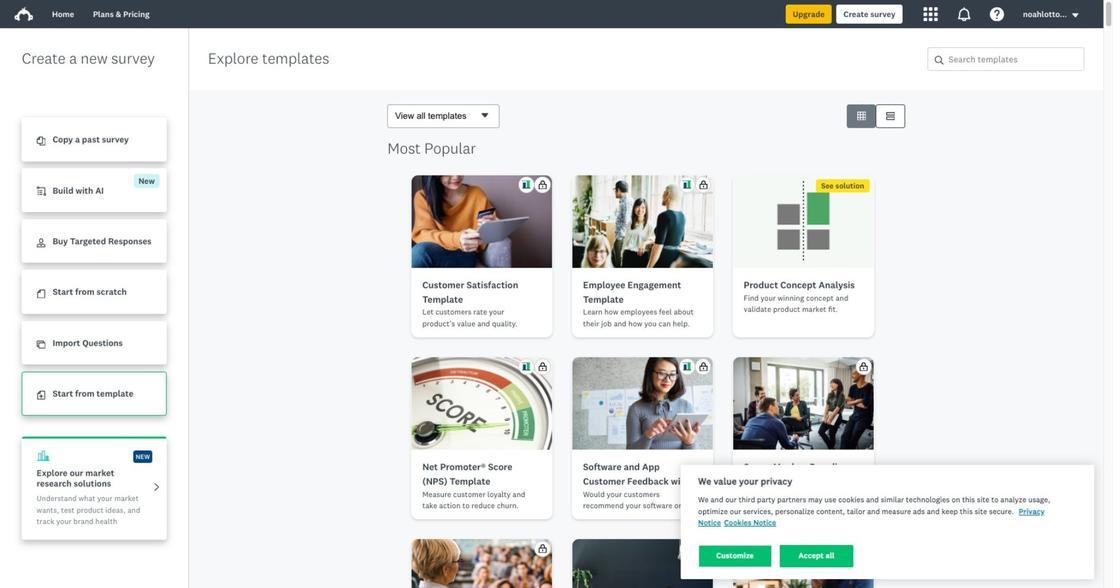 Task type: locate. For each thing, give the bounding box(es) containing it.
dropdown arrow icon image
[[1072, 11, 1081, 19], [1073, 13, 1080, 17]]

working from home check-in image
[[734, 539, 874, 588]]

documentplus image
[[37, 391, 46, 400]]

lock image for 'employee engagement template' image
[[699, 180, 708, 189]]

0 horizontal spatial lock image
[[539, 363, 547, 371]]

grid image
[[858, 112, 867, 120]]

brand logo image
[[14, 5, 33, 24], [14, 7, 33, 21]]

university instructor evaluation template image
[[412, 539, 553, 588]]

search image
[[936, 56, 945, 65]]

2 brand logo image from the top
[[14, 7, 33, 21]]

lock image
[[699, 180, 708, 189], [539, 363, 547, 371], [860, 363, 869, 371]]

user image
[[37, 239, 46, 247]]

1 horizontal spatial lock image
[[699, 180, 708, 189]]

notification center icon image
[[958, 7, 972, 21]]

software and app customer feedback with nps® image
[[573, 357, 713, 450]]

textboxmultiple image
[[887, 112, 896, 120]]

product concept analysis image
[[734, 175, 874, 268]]

products icon image
[[925, 7, 939, 21], [925, 7, 939, 21]]

website feedback template image
[[573, 539, 713, 588]]

lock image
[[539, 180, 547, 189], [699, 363, 708, 371], [539, 545, 547, 553], [699, 545, 708, 553]]

Search templates field
[[945, 48, 1085, 70]]

documentclone image
[[37, 137, 46, 146]]

1 brand logo image from the top
[[14, 5, 33, 24]]

clone image
[[37, 340, 46, 349]]

customer satisfaction template image
[[412, 175, 553, 268]]



Task type: describe. For each thing, give the bounding box(es) containing it.
net promoter® score (nps) template image
[[412, 357, 553, 450]]

chevronright image
[[152, 483, 161, 491]]

employee engagement template image
[[573, 175, 713, 268]]

surveymonkey-paradigm belonging and inclusion template image
[[734, 357, 874, 450]]

document image
[[37, 289, 46, 298]]

help icon image
[[991, 7, 1005, 21]]

lock image for net promoter® score (nps) template image
[[539, 363, 547, 371]]

2 horizontal spatial lock image
[[860, 363, 869, 371]]



Task type: vqa. For each thing, say whether or not it's contained in the screenshot.
Grid image at the top
yes



